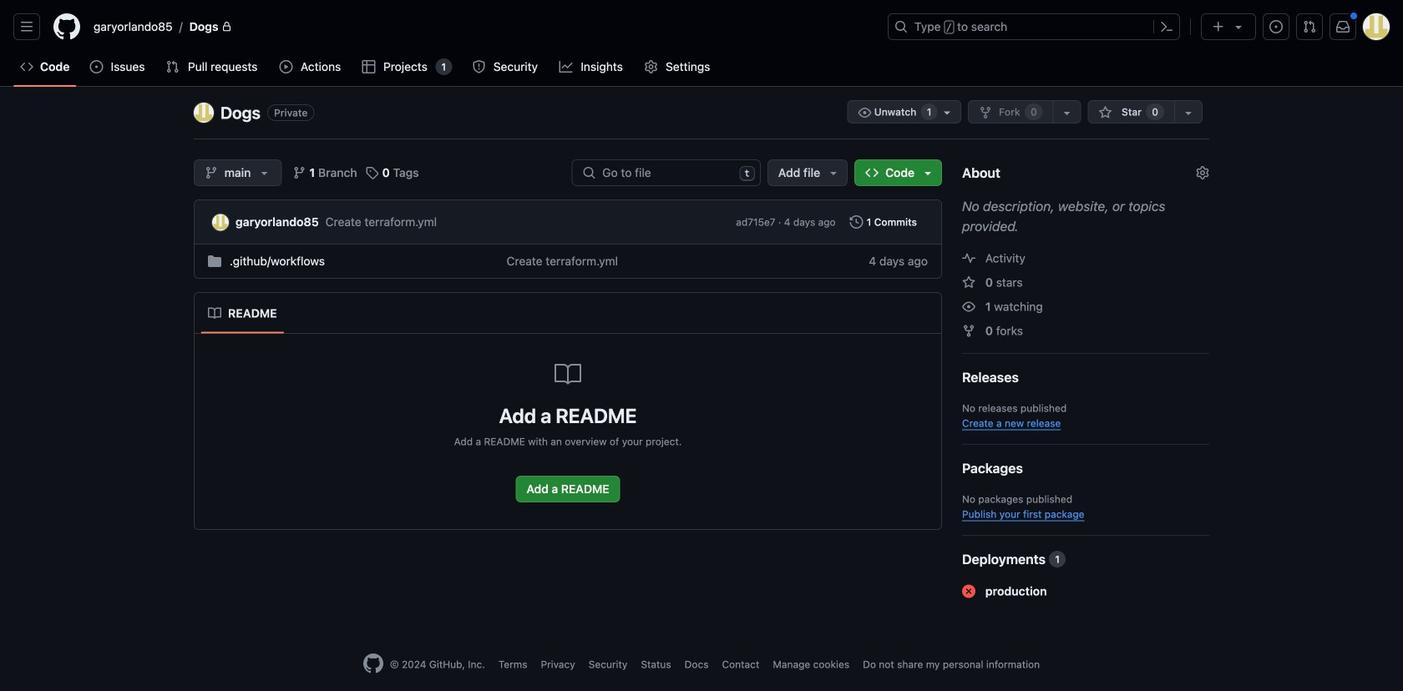 Task type: describe. For each thing, give the bounding box(es) containing it.
homepage image
[[363, 654, 383, 674]]

lock image
[[222, 22, 232, 32]]

0 users starred this repository element
[[1147, 104, 1165, 120]]

gear image
[[645, 60, 658, 74]]

git branch image
[[293, 166, 306, 180]]

homepage image
[[53, 13, 80, 40]]

issue opened image
[[1270, 20, 1283, 33]]

repo forked image
[[963, 325, 976, 338]]

history image
[[850, 216, 864, 229]]

plus image
[[1212, 20, 1226, 33]]

directory image
[[208, 255, 221, 268]]

1 horizontal spatial star image
[[1099, 106, 1113, 119]]

tag image
[[366, 166, 379, 180]]

see your forks of this repository image
[[1061, 106, 1074, 119]]

git pull request image for issue opened image
[[1303, 20, 1317, 33]]

add this repository to a list image
[[1182, 106, 1196, 119]]

1 horizontal spatial triangle down image
[[827, 166, 841, 180]]

notifications image
[[1337, 20, 1350, 33]]

graph image
[[559, 60, 573, 74]]

search image
[[583, 166, 596, 180]]

command palette image
[[1161, 20, 1174, 33]]

issue opened image
[[90, 60, 103, 74]]

eye image
[[963, 300, 976, 314]]

table image
[[362, 60, 376, 74]]



Task type: locate. For each thing, give the bounding box(es) containing it.
2 horizontal spatial triangle down image
[[1232, 20, 1246, 33]]

1 vertical spatial star image
[[963, 276, 976, 290]]

eye image
[[859, 106, 872, 119]]

0 vertical spatial git pull request image
[[1303, 20, 1317, 33]]

git pull request image
[[1303, 20, 1317, 33], [166, 60, 179, 74]]

code image left triangle down image
[[866, 166, 879, 180]]

edit repository metadata image
[[1196, 166, 1210, 180]]

owner avatar image
[[194, 103, 214, 123]]

code image
[[20, 60, 33, 74], [866, 166, 879, 180]]

0 horizontal spatial triangle down image
[[258, 166, 271, 180]]

star image down pulse image
[[963, 276, 976, 290]]

0 horizontal spatial star image
[[963, 276, 976, 290]]

git pull request image right issue opened image
[[1303, 20, 1317, 33]]

repo forked image
[[979, 106, 993, 119]]

code image left issue opened icon
[[20, 60, 33, 74]]

git pull request image for issue opened icon
[[166, 60, 179, 74]]

0 vertical spatial star image
[[1099, 106, 1113, 119]]

book image
[[208, 307, 221, 320]]

1 horizontal spatial code image
[[866, 166, 879, 180]]

star image
[[1099, 106, 1113, 119], [963, 276, 976, 290]]

git pull request image right issue opened icon
[[166, 60, 179, 74]]

play image
[[280, 60, 293, 74]]

star image right see your forks of this repository 'icon'
[[1099, 106, 1113, 119]]

git branch image
[[205, 166, 218, 180]]

0 horizontal spatial code image
[[20, 60, 33, 74]]

1 vertical spatial code image
[[866, 166, 879, 180]]

list
[[87, 13, 878, 40]]

triangle down image
[[922, 166, 935, 180]]

garyorlando85 image
[[212, 214, 229, 231]]

x circle fill image
[[963, 585, 976, 599]]

pulse image
[[963, 252, 976, 265]]

shield image
[[472, 60, 486, 74]]

triangle down image
[[1232, 20, 1246, 33], [258, 166, 271, 180], [827, 166, 841, 180]]

Go to file text field
[[603, 160, 733, 185]]

1 horizontal spatial git pull request image
[[1303, 20, 1317, 33]]

1 vertical spatial git pull request image
[[166, 60, 179, 74]]

0 horizontal spatial git pull request image
[[166, 60, 179, 74]]

0 vertical spatial code image
[[20, 60, 33, 74]]



Task type: vqa. For each thing, say whether or not it's contained in the screenshot.
ISSUE OPENED Icon related to git pull request icon
yes



